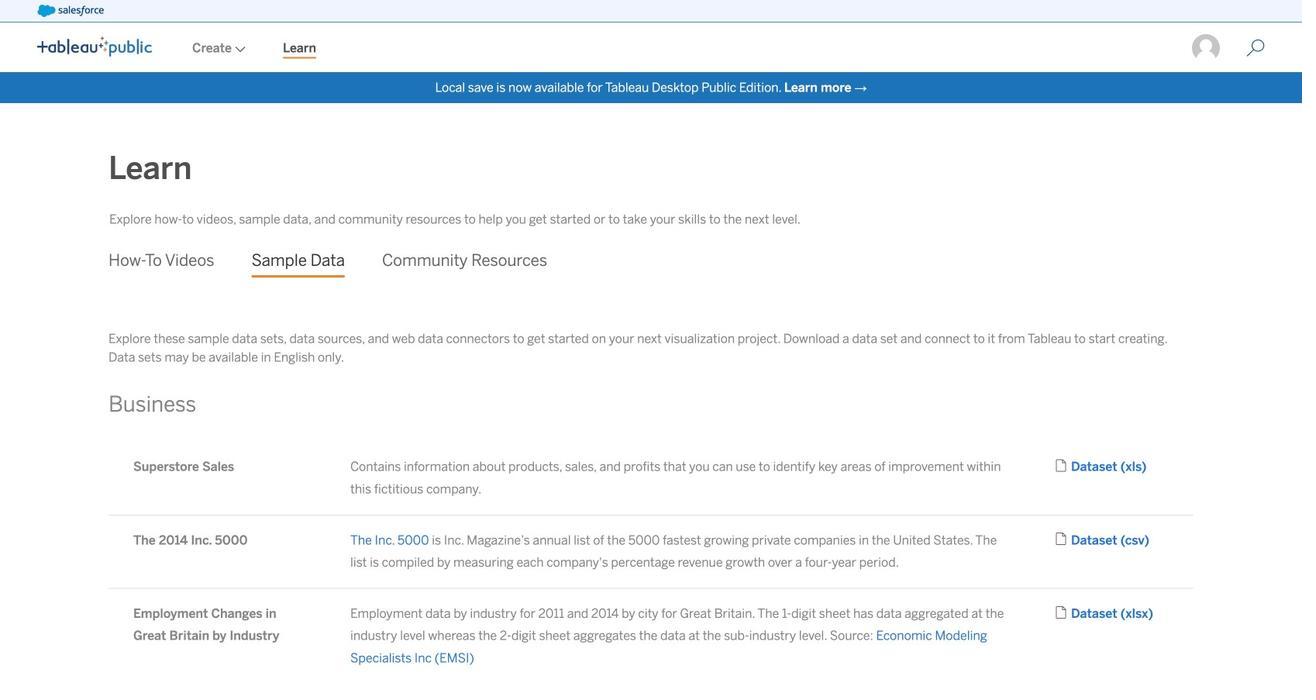 Task type: locate. For each thing, give the bounding box(es) containing it.
tara.schultz image
[[1191, 33, 1222, 64]]

create image
[[232, 46, 246, 52]]



Task type: vqa. For each thing, say whether or not it's contained in the screenshot.
Label corresponding to Name
no



Task type: describe. For each thing, give the bounding box(es) containing it.
logo image
[[37, 36, 152, 57]]

salesforce logo image
[[37, 5, 104, 17]]

go to search image
[[1228, 39, 1284, 57]]



